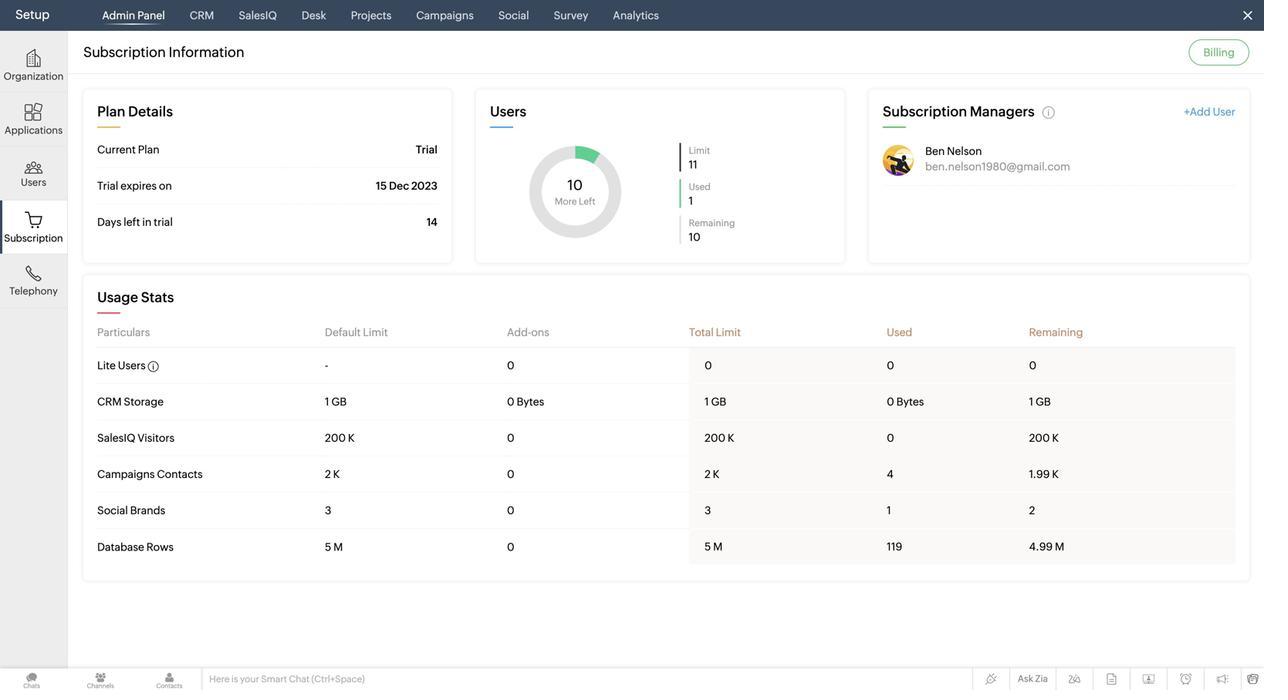 Task type: vqa. For each thing, say whether or not it's contained in the screenshot.


Task type: describe. For each thing, give the bounding box(es) containing it.
information
[[169, 44, 245, 60]]

3 gb from the left
[[1036, 396, 1051, 408]]

subscription information
[[83, 44, 245, 60]]

stats
[[141, 290, 174, 306]]

1 200 k from the left
[[325, 432, 355, 445]]

subscription managers
[[883, 104, 1035, 120]]

billing link
[[1189, 39, 1250, 66]]

trial for trial expires on
[[97, 180, 118, 192]]

2 vertical spatial subscription
[[4, 233, 63, 244]]

1 1 gb from the left
[[325, 396, 347, 408]]

1 horizontal spatial 2
[[705, 469, 711, 481]]

billing
[[1204, 46, 1235, 59]]

chat
[[289, 675, 310, 685]]

current plan
[[97, 144, 160, 156]]

1 m from the left
[[713, 541, 723, 554]]

3 200 from the left
[[1029, 432, 1050, 445]]

telephony
[[9, 286, 58, 297]]

smart
[[261, 675, 287, 685]]

visitors
[[138, 432, 175, 445]]

1 up "1.99"
[[1029, 396, 1034, 408]]

119
[[887, 541, 903, 554]]

limit for total limit
[[716, 327, 741, 339]]

survey link
[[548, 0, 595, 31]]

analytics link
[[607, 0, 665, 31]]

0 horizontal spatial plan
[[97, 104, 125, 120]]

setup
[[15, 7, 50, 22]]

crm for crm
[[190, 9, 214, 22]]

lite users
[[97, 360, 148, 372]]

chats image
[[0, 669, 63, 691]]

total limit
[[689, 327, 741, 339]]

ben.nelson1980@gmail.com
[[926, 161, 1071, 173]]

2 1 gb from the left
[[705, 396, 727, 408]]

1 gb from the left
[[332, 396, 347, 408]]

trial for trial
[[416, 144, 438, 156]]

add-
[[507, 327, 531, 339]]

crm storage
[[97, 396, 164, 408]]

nelson
[[947, 145, 982, 157]]

trial
[[154, 216, 173, 229]]

zia
[[1036, 674, 1048, 685]]

4
[[887, 469, 894, 481]]

storage
[[124, 396, 164, 408]]

salesiq visitors
[[97, 432, 175, 445]]

2 2 k from the left
[[705, 469, 720, 481]]

applications
[[4, 124, 63, 136]]

projects link
[[345, 0, 398, 31]]

campaigns link
[[410, 0, 480, 31]]

14
[[427, 216, 438, 229]]

2 200 k from the left
[[705, 432, 735, 445]]

analytics
[[613, 9, 659, 22]]

plan details
[[97, 104, 173, 120]]

lite
[[97, 360, 116, 372]]

here is your smart chat (ctrl+space)
[[209, 675, 365, 685]]

1 bytes from the left
[[517, 396, 544, 408]]

expires
[[121, 180, 157, 192]]

3 m from the left
[[334, 542, 343, 554]]

your
[[240, 675, 259, 685]]

(ctrl+space)
[[312, 675, 365, 685]]

15 dec 2023
[[376, 180, 438, 192]]

+add
[[1185, 106, 1211, 118]]

here
[[209, 675, 230, 685]]

panel
[[137, 9, 165, 22]]

2 vertical spatial users
[[118, 360, 146, 372]]

ben nelson ben.nelson1980@gmail.com
[[926, 145, 1071, 173]]

left
[[579, 196, 596, 207]]

days left in trial
[[97, 216, 173, 229]]

2 3 from the left
[[705, 505, 711, 517]]

organization
[[4, 70, 64, 82]]

salesiq link
[[233, 0, 283, 31]]

ask
[[1018, 674, 1034, 685]]

used for used 1 remaining 10
[[689, 182, 711, 192]]

0 horizontal spatial 2
[[325, 469, 331, 481]]

dec
[[389, 180, 409, 192]]

admin panel
[[102, 9, 165, 22]]

0 vertical spatial remaining
[[689, 218, 735, 229]]

default
[[325, 327, 361, 339]]

10 more left
[[555, 177, 596, 207]]

ons
[[531, 327, 550, 339]]

survey
[[554, 9, 589, 22]]

limit for default limit
[[363, 327, 388, 339]]

social for social brands
[[97, 505, 128, 517]]

-
[[325, 360, 328, 372]]

used for used
[[887, 327, 913, 339]]

1 5 m from the left
[[705, 541, 723, 554]]

2023
[[411, 180, 438, 192]]

users link
[[0, 147, 67, 201]]

social for social
[[499, 9, 529, 22]]

crm for crm storage
[[97, 396, 122, 408]]

rows
[[146, 542, 174, 554]]

projects
[[351, 9, 392, 22]]

1 down 4
[[887, 505, 892, 517]]

2 200 from the left
[[705, 432, 726, 445]]

salesiq for salesiq visitors
[[97, 432, 135, 445]]

+add user
[[1185, 106, 1236, 118]]

brands
[[130, 505, 165, 517]]



Task type: locate. For each thing, give the bounding box(es) containing it.
plan right current at the top left
[[138, 144, 160, 156]]

2
[[325, 469, 331, 481], [705, 469, 711, 481], [1029, 505, 1036, 517]]

1 vertical spatial social
[[97, 505, 128, 517]]

m
[[713, 541, 723, 554], [1055, 541, 1065, 554], [334, 542, 343, 554]]

4.99
[[1029, 541, 1053, 554]]

0
[[507, 360, 515, 372], [705, 360, 712, 372], [887, 360, 895, 372], [1029, 360, 1037, 372], [507, 396, 515, 408], [887, 396, 895, 408], [507, 432, 515, 445], [887, 432, 895, 445], [507, 469, 515, 481], [507, 505, 515, 517], [507, 542, 515, 554]]

contacts image
[[138, 669, 201, 691]]

1 horizontal spatial campaigns
[[416, 9, 474, 22]]

plan up current at the top left
[[97, 104, 125, 120]]

contacts
[[157, 469, 203, 481]]

1 horizontal spatial 2 k
[[705, 469, 720, 481]]

channels image
[[69, 669, 132, 691]]

subscription up telephony link
[[4, 233, 63, 244]]

10
[[568, 177, 583, 193], [689, 231, 701, 244]]

0 horizontal spatial users
[[21, 177, 46, 188]]

2 5 m from the left
[[325, 542, 343, 554]]

0 horizontal spatial 3
[[325, 505, 332, 517]]

5 m
[[705, 541, 723, 554], [325, 542, 343, 554]]

1 inside the used 1 remaining 10
[[689, 195, 693, 207]]

1 3 from the left
[[325, 505, 332, 517]]

gb down default
[[332, 396, 347, 408]]

3 200 k from the left
[[1029, 432, 1059, 445]]

telephony link
[[0, 255, 67, 309]]

1 horizontal spatial social
[[499, 9, 529, 22]]

0 vertical spatial campaigns
[[416, 9, 474, 22]]

limit up 11
[[689, 146, 710, 156]]

0 vertical spatial plan
[[97, 104, 125, 120]]

gb up 1.99 k
[[1036, 396, 1051, 408]]

more
[[555, 196, 577, 207]]

1 horizontal spatial subscription
[[83, 44, 166, 60]]

trial expires on
[[97, 180, 172, 192]]

11
[[689, 159, 698, 171]]

1 gb
[[325, 396, 347, 408], [705, 396, 727, 408], [1029, 396, 1051, 408]]

database
[[97, 542, 144, 554]]

2 gb from the left
[[711, 396, 727, 408]]

ben
[[926, 145, 945, 157]]

in
[[142, 216, 152, 229]]

total
[[689, 327, 714, 339]]

2 m from the left
[[1055, 541, 1065, 554]]

0 horizontal spatial 2 k
[[325, 469, 340, 481]]

1 vertical spatial salesiq
[[97, 432, 135, 445]]

0 vertical spatial trial
[[416, 144, 438, 156]]

1 horizontal spatial 5
[[705, 541, 711, 554]]

desk link
[[296, 0, 333, 31]]

days
[[97, 216, 121, 229]]

subscription for subscription managers
[[883, 104, 968, 120]]

1 vertical spatial campaigns
[[97, 469, 155, 481]]

salesiq for salesiq
[[239, 9, 277, 22]]

1 2 k from the left
[[325, 469, 340, 481]]

1 horizontal spatial 10
[[689, 231, 701, 244]]

0 vertical spatial social
[[499, 9, 529, 22]]

1 gb down '-' at the bottom left
[[325, 396, 347, 408]]

1 horizontal spatial 0 bytes
[[887, 396, 924, 408]]

2 horizontal spatial limit
[[716, 327, 741, 339]]

1 horizontal spatial used
[[887, 327, 913, 339]]

1 horizontal spatial gb
[[711, 396, 727, 408]]

2 5 from the left
[[325, 542, 331, 554]]

0 bytes
[[507, 396, 544, 408], [887, 396, 924, 408]]

1 vertical spatial plan
[[138, 144, 160, 156]]

2 horizontal spatial subscription
[[883, 104, 968, 120]]

3 1 gb from the left
[[1029, 396, 1051, 408]]

subscription link
[[0, 201, 67, 255]]

users inside "users" link
[[21, 177, 46, 188]]

desk
[[302, 9, 326, 22]]

used 1 remaining 10
[[689, 182, 735, 244]]

subscription for subscription information
[[83, 44, 166, 60]]

on
[[159, 180, 172, 192]]

limit
[[689, 146, 710, 156], [363, 327, 388, 339], [716, 327, 741, 339]]

campaigns for campaigns contacts
[[97, 469, 155, 481]]

4.99 m
[[1029, 541, 1065, 554]]

1 horizontal spatial 5 m
[[705, 541, 723, 554]]

1 vertical spatial trial
[[97, 180, 118, 192]]

1 0 bytes from the left
[[507, 396, 544, 408]]

10 down 11
[[689, 231, 701, 244]]

0 horizontal spatial bytes
[[517, 396, 544, 408]]

salesiq right crm link
[[239, 9, 277, 22]]

particulars
[[97, 327, 150, 339]]

0 vertical spatial salesiq
[[239, 9, 277, 22]]

0 bytes up 4
[[887, 396, 924, 408]]

1 horizontal spatial limit
[[689, 146, 710, 156]]

social brands
[[97, 505, 165, 517]]

1 horizontal spatial 3
[[705, 505, 711, 517]]

1 vertical spatial 10
[[689, 231, 701, 244]]

1 horizontal spatial trial
[[416, 144, 438, 156]]

0 vertical spatial 10
[[568, 177, 583, 193]]

1 200 from the left
[[325, 432, 346, 445]]

details
[[128, 104, 173, 120]]

1 horizontal spatial users
[[118, 360, 146, 372]]

0 horizontal spatial used
[[689, 182, 711, 192]]

admin
[[102, 9, 135, 22]]

campaigns left social link
[[416, 9, 474, 22]]

2 0 bytes from the left
[[887, 396, 924, 408]]

social left brands
[[97, 505, 128, 517]]

10 inside the used 1 remaining 10
[[689, 231, 701, 244]]

0 horizontal spatial 0 bytes
[[507, 396, 544, 408]]

ask zia
[[1018, 674, 1048, 685]]

campaigns
[[416, 9, 474, 22], [97, 469, 155, 481]]

1 horizontal spatial bytes
[[897, 396, 924, 408]]

1 horizontal spatial m
[[713, 541, 723, 554]]

trial
[[416, 144, 438, 156], [97, 180, 118, 192]]

subscription
[[83, 44, 166, 60], [883, 104, 968, 120], [4, 233, 63, 244]]

1.99 k
[[1029, 469, 1059, 481]]

2 horizontal spatial gb
[[1036, 396, 1051, 408]]

0 horizontal spatial salesiq
[[97, 432, 135, 445]]

1.99
[[1029, 469, 1050, 481]]

0 horizontal spatial 200 k
[[325, 432, 355, 445]]

0 horizontal spatial 5 m
[[325, 542, 343, 554]]

0 horizontal spatial limit
[[363, 327, 388, 339]]

1
[[689, 195, 693, 207], [325, 396, 329, 408], [705, 396, 709, 408], [1029, 396, 1034, 408], [887, 505, 892, 517]]

2 horizontal spatial 200
[[1029, 432, 1050, 445]]

k
[[348, 432, 355, 445], [728, 432, 735, 445], [1053, 432, 1059, 445], [333, 469, 340, 481], [713, 469, 720, 481], [1052, 469, 1059, 481]]

social link
[[492, 0, 535, 31]]

is
[[232, 675, 238, 685]]

1 horizontal spatial crm
[[190, 9, 214, 22]]

left
[[124, 216, 140, 229]]

0 horizontal spatial remaining
[[689, 218, 735, 229]]

current
[[97, 144, 136, 156]]

1 horizontal spatial plan
[[138, 144, 160, 156]]

campaigns for campaigns
[[416, 9, 474, 22]]

5
[[705, 541, 711, 554], [325, 542, 331, 554]]

limit right default
[[363, 327, 388, 339]]

0 vertical spatial crm
[[190, 9, 214, 22]]

limit right total
[[716, 327, 741, 339]]

subscription down admin
[[83, 44, 166, 60]]

1 horizontal spatial remaining
[[1029, 327, 1084, 339]]

crm left storage
[[97, 396, 122, 408]]

1 vertical spatial crm
[[97, 396, 122, 408]]

0 horizontal spatial gb
[[332, 396, 347, 408]]

2 horizontal spatial m
[[1055, 541, 1065, 554]]

1 vertical spatial subscription
[[883, 104, 968, 120]]

0 horizontal spatial social
[[97, 505, 128, 517]]

0 horizontal spatial 1 gb
[[325, 396, 347, 408]]

users
[[490, 104, 527, 120], [21, 177, 46, 188], [118, 360, 146, 372]]

2 horizontal spatial 200 k
[[1029, 432, 1059, 445]]

used
[[689, 182, 711, 192], [887, 327, 913, 339]]

trial up 2023
[[416, 144, 438, 156]]

1 horizontal spatial 200 k
[[705, 432, 735, 445]]

usage
[[97, 290, 138, 306]]

subscription up ben
[[883, 104, 968, 120]]

0 horizontal spatial m
[[334, 542, 343, 554]]

0 horizontal spatial campaigns
[[97, 469, 155, 481]]

2 bytes from the left
[[897, 396, 924, 408]]

1 vertical spatial users
[[21, 177, 46, 188]]

1 down total
[[705, 396, 709, 408]]

salesiq
[[239, 9, 277, 22], [97, 432, 135, 445]]

0 horizontal spatial trial
[[97, 180, 118, 192]]

1 horizontal spatial 200
[[705, 432, 726, 445]]

default limit
[[325, 327, 388, 339]]

user
[[1213, 106, 1236, 118]]

campaigns contacts
[[97, 469, 203, 481]]

organization link
[[0, 39, 67, 93]]

1 down '-' at the bottom left
[[325, 396, 329, 408]]

add-ons
[[507, 327, 550, 339]]

1 horizontal spatial 1 gb
[[705, 396, 727, 408]]

2 horizontal spatial 1 gb
[[1029, 396, 1051, 408]]

1 5 from the left
[[705, 541, 711, 554]]

database rows
[[97, 542, 174, 554]]

2 k
[[325, 469, 340, 481], [705, 469, 720, 481]]

campaigns inside "link"
[[416, 9, 474, 22]]

2 horizontal spatial 2
[[1029, 505, 1036, 517]]

managers
[[970, 104, 1035, 120]]

crm
[[190, 9, 214, 22], [97, 396, 122, 408]]

crm link
[[184, 0, 220, 31]]

1 down 11
[[689, 195, 693, 207]]

0 horizontal spatial subscription
[[4, 233, 63, 244]]

1 vertical spatial used
[[887, 327, 913, 339]]

admin panel link
[[96, 0, 171, 31]]

limit 11
[[689, 146, 710, 171]]

gb
[[332, 396, 347, 408], [711, 396, 727, 408], [1036, 396, 1051, 408]]

crm up information
[[190, 9, 214, 22]]

1 vertical spatial remaining
[[1029, 327, 1084, 339]]

applications link
[[0, 93, 67, 147]]

0 horizontal spatial crm
[[97, 396, 122, 408]]

15
[[376, 180, 387, 192]]

social
[[499, 9, 529, 22], [97, 505, 128, 517]]

10 inside 10 more left
[[568, 177, 583, 193]]

0 bytes down add-ons
[[507, 396, 544, 408]]

2 horizontal spatial users
[[490, 104, 527, 120]]

social left survey link
[[499, 9, 529, 22]]

gb down total limit
[[711, 396, 727, 408]]

1 horizontal spatial salesiq
[[239, 9, 277, 22]]

plan
[[97, 104, 125, 120], [138, 144, 160, 156]]

+add user link
[[1185, 105, 1236, 119]]

remaining
[[689, 218, 735, 229], [1029, 327, 1084, 339]]

200 k
[[325, 432, 355, 445], [705, 432, 735, 445], [1029, 432, 1059, 445]]

used inside the used 1 remaining 10
[[689, 182, 711, 192]]

200
[[325, 432, 346, 445], [705, 432, 726, 445], [1029, 432, 1050, 445]]

0 horizontal spatial 5
[[325, 542, 331, 554]]

trial left expires
[[97, 180, 118, 192]]

1 gb up "1.99"
[[1029, 396, 1051, 408]]

campaigns up social brands
[[97, 469, 155, 481]]

usage stats
[[97, 290, 174, 306]]

10 up more
[[568, 177, 583, 193]]

0 vertical spatial subscription
[[83, 44, 166, 60]]

0 vertical spatial used
[[689, 182, 711, 192]]

0 horizontal spatial 10
[[568, 177, 583, 193]]

1 gb down total limit
[[705, 396, 727, 408]]

0 horizontal spatial 200
[[325, 432, 346, 445]]

salesiq down crm storage
[[97, 432, 135, 445]]

0 vertical spatial users
[[490, 104, 527, 120]]

bytes
[[517, 396, 544, 408], [897, 396, 924, 408]]



